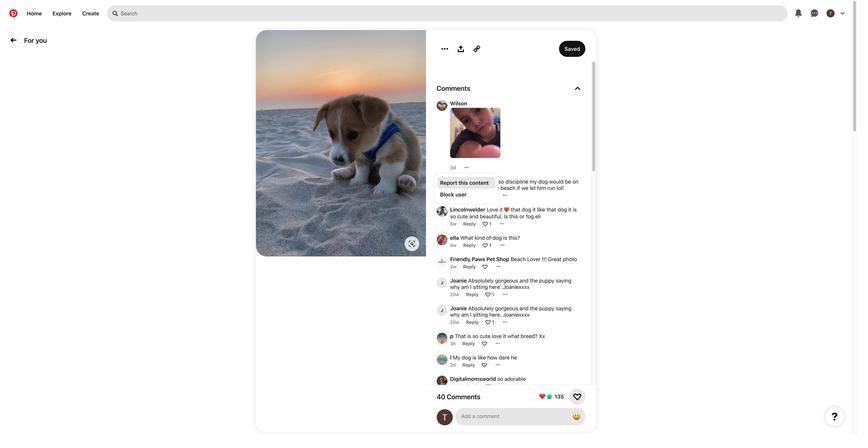 Task type: locate. For each thing, give the bounding box(es) containing it.
joanie up "that"
[[451, 306, 467, 312]]

absolutely down 'friendly paws pet shop' link
[[469, 278, 494, 284]]

sitting up p that is so cute love it what breed? xx
[[473, 312, 488, 319]]

e how is you puppy so discipline my dog would be on the other side of the beach if we let him run lol!
[[451, 179, 581, 192]]

am up "that"
[[462, 312, 469, 319]]

and
[[470, 214, 479, 220], [520, 278, 529, 284], [520, 306, 529, 312]]

puppy for 2nd joanie link from the top of the page
[[540, 306, 555, 312]]

1 button
[[490, 221, 492, 227], [490, 243, 492, 248], [492, 292, 495, 298], [492, 320, 495, 325], [493, 384, 495, 390]]

this right is
[[510, 214, 519, 220]]

click to shop image
[[409, 241, 416, 248]]

comments down 30w
[[447, 393, 481, 401]]

so right "that"
[[473, 334, 479, 340]]

reply
[[466, 193, 478, 198], [464, 221, 476, 227], [464, 243, 476, 248], [464, 264, 476, 270], [466, 292, 479, 298], [466, 320, 479, 325], [463, 341, 475, 347], [463, 363, 475, 368], [467, 384, 479, 390]]

0 horizontal spatial this
[[459, 180, 468, 186]]

20w for joanie icon corresponding to 2nd joanie link from the top of the page
[[451, 320, 460, 325]]

puppy up xx
[[540, 306, 555, 312]]

1 horizontal spatial that
[[547, 207, 557, 213]]

and down beach
[[520, 278, 529, 284]]

react image for first joanie link from the top
[[486, 292, 491, 298]]

charlotte 💗 link
[[437, 420, 448, 431]]

that right ❤️
[[511, 207, 521, 213]]

2 sitting from the top
[[473, 312, 488, 319]]

2 absolutely gorgeous and the puppy saying why am i sitting here. joaniexxxx from the top
[[451, 306, 573, 319]]

1 vertical spatial you
[[472, 179, 481, 185]]

the left beach
[[492, 185, 500, 192]]

0 vertical spatial i
[[471, 284, 472, 291]]

love it ❤️ that dog it like that dog it is so cute and beautiful. is this or fog eli
[[451, 207, 579, 220]]

l my dog is like how dare he
[[451, 355, 517, 361]]

1 vertical spatial react image
[[482, 363, 487, 368]]

react image for 2nd joanie link from the top of the page
[[486, 320, 491, 325]]

wilson image
[[437, 100, 448, 111]]

Add a comment field
[[462, 414, 565, 420]]

is right "that"
[[468, 334, 472, 340]]

1 i from the top
[[471, 284, 472, 291]]

digitalmomsworld so adorable
[[451, 376, 526, 383]]

why up the p
[[451, 312, 460, 319]]

here. for first joanie link from the top's react icon
[[490, 284, 502, 291]]

puppy down !!!
[[540, 278, 555, 284]]

0 vertical spatial react image
[[482, 341, 488, 347]]

react image
[[482, 341, 488, 347], [482, 363, 487, 368]]

1 vertical spatial joaniexxxx
[[503, 312, 530, 319]]

0 vertical spatial 20w
[[451, 292, 460, 298]]

absolutely up 'love'
[[469, 306, 494, 312]]

joaniexxxx up what
[[503, 312, 530, 319]]

absolutely gorgeous and the puppy saying why am i sitting here. joaniexxxx down the friendly paws pet shop beach lover !!! great photo
[[451, 278, 573, 291]]

0 horizontal spatial you
[[36, 36, 47, 44]]

react image down l my dog is like how dare he
[[482, 363, 487, 368]]

0 vertical spatial joanie image
[[437, 278, 448, 289]]

1 am from the top
[[462, 284, 469, 291]]

0 horizontal spatial like
[[478, 355, 486, 361]]

so left adorable
[[498, 376, 504, 383]]

friendly paws pet shop image
[[437, 257, 448, 267]]

😃 button
[[456, 409, 586, 426], [570, 411, 584, 424]]

how left dare
[[488, 355, 498, 361]]

friendly paws pet shop beach lover !!! great photo
[[451, 257, 578, 263]]

of right "side"
[[486, 185, 490, 192]]

terry turtle image
[[827, 9, 835, 17]]

2 20w from the top
[[451, 320, 460, 325]]

here.
[[490, 284, 502, 291], [490, 312, 502, 319]]

lincolnwelder image
[[437, 207, 448, 217]]

discipline
[[506, 179, 529, 185]]

2 here. from the top
[[490, 312, 502, 319]]

saying
[[556, 278, 572, 284], [556, 306, 572, 312]]

2 vertical spatial puppy
[[540, 306, 555, 312]]

Search text field
[[121, 5, 788, 21]]

1 vertical spatial puppy
[[540, 278, 555, 284]]

the down lover
[[530, 278, 538, 284]]

joanie image up p icon
[[437, 306, 448, 316]]

i for first joanie link from the top
[[471, 284, 472, 291]]

0 vertical spatial here.
[[490, 284, 502, 291]]

1 vertical spatial 20w
[[451, 320, 460, 325]]

1 vertical spatial how
[[488, 355, 498, 361]]

1 vertical spatial sitting
[[473, 312, 488, 319]]

0 vertical spatial like
[[538, 207, 546, 213]]

dog right my at the right of page
[[539, 179, 548, 185]]

the
[[451, 185, 458, 192], [492, 185, 500, 192], [530, 278, 538, 284], [530, 306, 538, 312]]

0 vertical spatial joanie
[[451, 278, 467, 284]]

i
[[471, 284, 472, 291], [471, 312, 472, 319]]

joanie down "2w"
[[451, 278, 467, 284]]

1 vertical spatial like
[[478, 355, 486, 361]]

that
[[455, 334, 466, 340]]

reply button for my
[[463, 363, 475, 368]]

1 vertical spatial gorgeous
[[496, 306, 519, 312]]

0 vertical spatial joanie link
[[451, 278, 467, 284]]

that
[[511, 207, 521, 213], [547, 207, 557, 213]]

0 horizontal spatial cute
[[458, 214, 468, 220]]

react image up l my dog is like how dare he
[[482, 341, 488, 347]]

joanie link
[[451, 278, 467, 284], [451, 306, 467, 312]]

0 vertical spatial sitting
[[473, 284, 488, 291]]

you inside e how is you puppy so discipline my dog would be on the other side of the beach if we let him run lol!
[[472, 179, 481, 185]]

of right "kind"
[[487, 235, 492, 241]]

joanie image for 2nd joanie link from the top of the page
[[437, 306, 448, 316]]

is inside e how is you puppy so discipline my dog would be on the other side of the beach if we let him run lol!
[[467, 179, 470, 185]]

joanie image down friendly paws pet shop image at the right bottom of the page
[[437, 278, 448, 289]]

the up block user
[[451, 185, 458, 192]]

what
[[461, 235, 474, 241]]

joaniexxxx down beach
[[503, 284, 530, 291]]

1 horizontal spatial like
[[538, 207, 546, 213]]

1 joaniexxxx from the top
[[503, 284, 530, 291]]

0 vertical spatial why
[[451, 284, 460, 291]]

comments
[[437, 84, 471, 92], [447, 393, 481, 401]]

1 vertical spatial absolutely gorgeous and the puppy saying why am i sitting here. joaniexxxx
[[451, 306, 573, 319]]

1 vertical spatial this
[[510, 214, 519, 220]]

reply button for so
[[467, 384, 479, 390]]

1 vertical spatial cute
[[480, 334, 491, 340]]

why for 2nd joanie link from the top of the page
[[451, 312, 460, 319]]

joanie link up "that"
[[451, 306, 467, 312]]

cute left 'love'
[[480, 334, 491, 340]]

40 comments
[[437, 393, 481, 401]]

wilson
[[451, 100, 468, 107]]

0 vertical spatial saying
[[556, 278, 572, 284]]

2 joanie image from the top
[[437, 306, 448, 316]]

this inside menu item
[[459, 180, 468, 186]]

cute down lincolnwelder link
[[458, 214, 468, 220]]

1 20w from the top
[[451, 292, 460, 298]]

reply for how
[[466, 193, 478, 198]]

this right e link
[[459, 180, 468, 186]]

beach
[[501, 185, 516, 192]]

1 vertical spatial here.
[[490, 312, 502, 319]]

sitting for 2nd joanie link from the top of the page's react icon
[[473, 312, 488, 319]]

1 saying from the top
[[556, 278, 572, 284]]

reply for what
[[464, 243, 476, 248]]

reply for so
[[467, 384, 479, 390]]

1 vertical spatial of
[[487, 235, 492, 241]]

3h
[[451, 341, 456, 347]]

20w up the p
[[451, 320, 460, 325]]

20w down "2w"
[[451, 292, 460, 298]]

2 why from the top
[[451, 312, 460, 319]]

0 horizontal spatial that
[[511, 207, 521, 213]]

joanie link down "2w"
[[451, 278, 467, 284]]

reply button for that
[[463, 341, 475, 347]]

1 joanie image from the top
[[437, 278, 448, 289]]

0 vertical spatial am
[[462, 284, 469, 291]]

so left discipline at top right
[[499, 179, 504, 185]]

for you
[[24, 36, 47, 44]]

like
[[538, 207, 546, 213], [478, 355, 486, 361]]

2 joanie from the top
[[451, 306, 467, 312]]

reply for that
[[463, 341, 475, 347]]

1 here. from the top
[[490, 284, 502, 291]]

am
[[462, 284, 469, 291], [462, 312, 469, 319]]

reply button for how
[[466, 193, 478, 198]]

be
[[565, 179, 572, 185]]

here. up 'love'
[[490, 312, 502, 319]]

1 horizontal spatial how
[[488, 355, 498, 361]]

home link
[[21, 5, 47, 21]]

absolutely gorgeous and the puppy saying why am i sitting here. joaniexxxx
[[451, 278, 573, 291], [451, 306, 573, 319]]

0 vertical spatial gorgeous
[[496, 278, 519, 284]]

so inside love it ❤️ that dog it like that dog it is so cute and beautiful. is this or fog eli
[[451, 214, 456, 220]]

create
[[82, 10, 99, 17]]

1 vertical spatial am
[[462, 312, 469, 319]]

2 react image from the top
[[482, 363, 487, 368]]

is
[[467, 179, 470, 185], [573, 207, 577, 213], [504, 235, 508, 241], [468, 334, 472, 340], [473, 355, 477, 361]]

my
[[530, 179, 537, 185]]

photo
[[563, 257, 578, 263]]

why
[[451, 284, 460, 291], [451, 312, 460, 319]]

1 vertical spatial absolutely
[[469, 306, 494, 312]]

how right e link
[[455, 179, 465, 185]]

gorgeous
[[496, 278, 519, 284], [496, 306, 519, 312]]

expand icon image
[[576, 86, 581, 91]]

2 gorgeous from the top
[[496, 306, 519, 312]]

puppy for first joanie link from the top
[[540, 278, 555, 284]]

am down friendly
[[462, 284, 469, 291]]

puppy
[[482, 179, 497, 185], [540, 278, 555, 284], [540, 306, 555, 312]]

1 why from the top
[[451, 284, 460, 291]]

would
[[550, 179, 564, 185]]

1 react image from the top
[[482, 341, 488, 347]]

2 am from the top
[[462, 312, 469, 319]]

1 vertical spatial why
[[451, 312, 460, 319]]

12w
[[451, 193, 459, 198]]

0 vertical spatial this
[[459, 180, 468, 186]]

and down lincolnwelder link
[[470, 214, 479, 220]]

1 joanie from the top
[[451, 278, 467, 284]]

0 vertical spatial absolutely gorgeous and the puppy saying why am i sitting here. joaniexxxx
[[451, 278, 573, 291]]

2 joaniexxxx from the top
[[503, 312, 530, 319]]

saved
[[565, 46, 581, 52]]

comments up wilson 'link'
[[437, 84, 471, 92]]

adorable
[[505, 376, 526, 383]]

1 horizontal spatial this
[[510, 214, 519, 220]]

1 for react icon related to digitalmomsworld link on the bottom right of page
[[493, 384, 495, 390]]

1 absolutely from the top
[[469, 278, 494, 284]]

https://i.pinimg.com/150x150/b3/a6/34/b3a6348caf1137ce288eb16c28bae924.jpg image
[[451, 108, 501, 158]]

1 vertical spatial joanie link
[[451, 306, 467, 312]]

of
[[486, 185, 490, 192], [487, 235, 492, 241]]

report
[[440, 180, 458, 186]]

2 saying from the top
[[556, 306, 572, 312]]

sitting down 'friendly paws pet shop' link
[[473, 284, 488, 291]]

0 vertical spatial how
[[455, 179, 465, 185]]

1 vertical spatial joanie
[[451, 306, 467, 312]]

1 for react icon related to ella link
[[490, 243, 492, 248]]

and up breed?
[[520, 306, 529, 312]]

1 button for ella link
[[490, 243, 492, 248]]

paws
[[472, 257, 486, 263]]

20w for joanie icon related to first joanie link from the top
[[451, 292, 460, 298]]

absolutely gorgeous and the puppy saying why am i sitting here. joaniexxxx up what
[[451, 306, 573, 319]]

joanie image
[[437, 278, 448, 289], [437, 306, 448, 316]]

1 joanie link from the top
[[451, 278, 467, 284]]

like up digitalmomsworld so adorable at the right bottom of the page
[[478, 355, 486, 361]]

friendly paws pet shop link
[[451, 257, 510, 263]]

0 vertical spatial and
[[470, 214, 479, 220]]

1 vertical spatial comments
[[447, 393, 481, 401]]

0 vertical spatial absolutely
[[469, 278, 494, 284]]

1 horizontal spatial you
[[472, 179, 481, 185]]

ella what kind of dog is this?
[[451, 235, 521, 241]]

is left this?
[[504, 235, 508, 241]]

1 for 2nd joanie link from the top of the page's react icon
[[492, 320, 495, 325]]

1 vertical spatial joanie image
[[437, 306, 448, 316]]

gorgeous up what
[[496, 306, 519, 312]]

1 vertical spatial i
[[471, 312, 472, 319]]

1 vertical spatial saying
[[556, 306, 572, 312]]

0 horizontal spatial how
[[455, 179, 465, 185]]

react image
[[483, 221, 488, 227], [483, 243, 488, 248], [483, 264, 488, 270], [486, 292, 491, 298], [486, 320, 491, 325], [486, 384, 491, 390]]

1 gorgeous from the top
[[496, 278, 519, 284]]

search icon image
[[113, 11, 118, 16]]

0 vertical spatial you
[[36, 36, 47, 44]]

0 vertical spatial of
[[486, 185, 490, 192]]

comments button
[[437, 84, 581, 92]]

!!!
[[542, 257, 547, 263]]

0 vertical spatial puppy
[[482, 179, 497, 185]]

0 vertical spatial cute
[[458, 214, 468, 220]]

gorgeous down shop
[[496, 278, 519, 284]]

2 i from the top
[[471, 312, 472, 319]]

explore
[[53, 10, 72, 17]]

puppy left beach
[[482, 179, 497, 185]]

joanie
[[451, 278, 467, 284], [451, 306, 467, 312]]

beautiful.
[[480, 214, 503, 220]]

1 absolutely gorgeous and the puppy saying why am i sitting here. joaniexxxx from the top
[[451, 278, 573, 291]]

here. down pet
[[490, 284, 502, 291]]

that down the "run"
[[547, 207, 557, 213]]

you inside button
[[36, 36, 47, 44]]

is left "side"
[[467, 179, 470, 185]]

lover
[[528, 257, 541, 263]]

digitalmomsworld image
[[437, 376, 448, 387]]

sitting
[[473, 284, 488, 291], [473, 312, 488, 319]]

dog right my at bottom right
[[462, 355, 472, 361]]

1 sitting from the top
[[473, 284, 488, 291]]

why down "2w"
[[451, 284, 460, 291]]

cute
[[458, 214, 468, 220], [480, 334, 491, 340]]

dog up fog
[[522, 207, 532, 213]]

so up 5w
[[451, 214, 456, 220]]

dog left this?
[[493, 235, 502, 241]]

135
[[555, 394, 564, 401]]

this
[[459, 180, 468, 186], [510, 214, 519, 220]]

0 vertical spatial joaniexxxx
[[503, 284, 530, 291]]

like up eli
[[538, 207, 546, 213]]

1 vertical spatial and
[[520, 278, 529, 284]]

is down on
[[573, 207, 577, 213]]



Task type: describe. For each thing, give the bounding box(es) containing it.
fog
[[526, 214, 534, 220]]

2d
[[451, 363, 456, 368]]

❤️
[[505, 207, 510, 213]]

2 that from the left
[[547, 207, 557, 213]]

this?
[[509, 235, 521, 241]]

1 button for lincolnwelder link
[[490, 221, 492, 227]]

e link
[[451, 179, 454, 185]]

is
[[504, 214, 508, 220]]

reply for my
[[463, 363, 475, 368]]

xx
[[539, 334, 546, 340]]

a image
[[437, 398, 448, 409]]

is inside love it ❤️ that dog it like that dog it is so cute and beautiful. is this or fog eli
[[573, 207, 577, 213]]

e
[[451, 179, 454, 185]]

digitalmomsworld
[[451, 376, 496, 383]]

am for first joanie link from the top
[[462, 284, 469, 291]]

report this content
[[440, 180, 489, 186]]

friendly
[[451, 257, 471, 263]]

0 vertical spatial comments
[[437, 84, 471, 92]]

home
[[27, 10, 42, 17]]

1 that from the left
[[511, 207, 521, 213]]

block
[[440, 192, 455, 198]]

he
[[511, 355, 517, 361]]

dog inside e how is you puppy so discipline my dog would be on the other side of the beach if we let him run lol!
[[539, 179, 548, 185]]

reply button for what
[[464, 243, 476, 248]]

react image for digitalmomsworld link on the bottom right of page
[[486, 384, 491, 390]]

40
[[437, 393, 446, 401]]

i for 2nd joanie link from the top of the page
[[471, 312, 472, 319]]

how inside e how is you puppy so discipline my dog would be on the other side of the beach if we let him run lol!
[[455, 179, 465, 185]]

like inside love it ❤️ that dog it like that dog it is so cute and beautiful. is this or fog eli
[[538, 207, 546, 213]]

saved button
[[560, 41, 586, 57]]

so inside e how is you puppy so discipline my dog would be on the other side of the beach if we let him run lol!
[[499, 179, 504, 185]]

my
[[453, 355, 461, 361]]

am for 2nd joanie link from the top of the page
[[462, 312, 469, 319]]

on
[[573, 179, 579, 185]]

p image
[[437, 334, 448, 344]]

create link
[[77, 5, 105, 21]]

for you button
[[21, 34, 50, 47]]

4w
[[451, 243, 457, 248]]

lol!
[[557, 185, 564, 192]]

wilson link
[[451, 100, 468, 107]]

content
[[470, 180, 489, 186]]

1 button for digitalmomsworld link on the bottom right of page
[[493, 384, 495, 390]]

for
[[24, 36, 34, 44]]

2 absolutely from the top
[[469, 306, 494, 312]]

reaction image
[[574, 393, 582, 401]]

gorgeous for first joanie link from the top's react icon
[[496, 278, 519, 284]]

lincolnwelder link
[[451, 207, 486, 213]]

let
[[530, 185, 536, 192]]

ella link
[[451, 235, 459, 241]]

is right my at bottom right
[[473, 355, 477, 361]]

terryturtle85 image
[[437, 410, 453, 426]]

a link
[[437, 398, 448, 409]]

react image for cute
[[482, 341, 488, 347]]

beach
[[511, 257, 526, 263]]

l link
[[451, 355, 452, 361]]

we
[[522, 185, 529, 192]]

2 vertical spatial and
[[520, 306, 529, 312]]

or
[[520, 214, 525, 220]]

of inside e how is you puppy so discipline my dog would be on the other side of the beach if we let him run lol!
[[486, 185, 490, 192]]

the up breed?
[[530, 306, 538, 312]]

e image
[[437, 179, 448, 189]]

love
[[487, 207, 499, 213]]

cute inside love it ❤️ that dog it like that dog it is so cute and beautiful. is this or fog eli
[[458, 214, 468, 220]]

1 horizontal spatial cute
[[480, 334, 491, 340]]

block user
[[440, 192, 467, 198]]

this inside love it ❤️ that dog it like that dog it is so cute and beautiful. is this or fog eli
[[510, 214, 519, 220]]

what
[[508, 334, 520, 340]]

l
[[451, 355, 452, 361]]

dog down the lol!
[[558, 207, 567, 213]]

digitalmomsworld link
[[451, 376, 496, 383]]

1 for first joanie link from the top's react icon
[[492, 292, 495, 298]]

joanie image for first joanie link from the top
[[437, 278, 448, 289]]

lincolnwelder
[[451, 207, 486, 213]]

😃
[[573, 413, 581, 422]]

charlotte 💗 image
[[437, 420, 448, 431]]

dare
[[499, 355, 510, 361]]

it up eli
[[533, 207, 536, 213]]

it down be
[[569, 207, 572, 213]]

3d
[[451, 165, 456, 171]]

other
[[460, 185, 473, 192]]

report this content menu item
[[438, 177, 496, 189]]

react image for like
[[482, 363, 487, 368]]

love
[[492, 334, 502, 340]]

joaniexxxx for 2nd joanie link from the top of the page's react icon
[[503, 312, 530, 319]]

joanie for 2nd joanie link from the top of the page
[[451, 306, 467, 312]]

explore link
[[47, 5, 77, 21]]

ella
[[451, 235, 459, 241]]

it right 'love'
[[504, 334, 507, 340]]

react image for ella link
[[483, 243, 488, 248]]

why for first joanie link from the top
[[451, 284, 460, 291]]

user
[[456, 192, 467, 198]]

shop
[[497, 257, 510, 263]]

2w
[[451, 264, 457, 270]]

5w
[[451, 221, 457, 227]]

here. for 2nd joanie link from the top of the page's react icon
[[490, 312, 502, 319]]

2 joanie link from the top
[[451, 306, 467, 312]]

l image
[[437, 355, 448, 366]]

and inside love it ❤️ that dog it like that dog it is so cute and beautiful. is this or fog eli
[[470, 214, 479, 220]]

p
[[451, 334, 454, 340]]

it left ❤️
[[500, 207, 503, 213]]

puppy inside e how is you puppy so discipline my dog would be on the other side of the beach if we let him run lol!
[[482, 179, 497, 185]]

breed?
[[521, 334, 538, 340]]

gorgeous for 2nd joanie link from the top of the page's react icon
[[496, 306, 519, 312]]

eli
[[536, 214, 541, 220]]

reply button for paws
[[464, 264, 476, 270]]

kind
[[475, 235, 485, 241]]

1 for react icon associated with lincolnwelder link
[[490, 221, 492, 227]]

run
[[548, 185, 556, 192]]

if
[[517, 185, 520, 192]]

side
[[474, 185, 484, 192]]

p link
[[451, 334, 454, 340]]

sitting for first joanie link from the top's react icon
[[473, 284, 488, 291]]

30w
[[451, 384, 460, 390]]

ella image
[[437, 235, 448, 246]]

react image for lincolnwelder link
[[483, 221, 488, 227]]

him
[[538, 185, 546, 192]]

joaniexxxx for first joanie link from the top's react icon
[[503, 284, 530, 291]]

pet
[[487, 257, 495, 263]]

great
[[549, 257, 562, 263]]

reply for paws
[[464, 264, 476, 270]]

joanie for first joanie link from the top
[[451, 278, 467, 284]]

p that is so cute love it what breed? xx
[[451, 334, 546, 340]]



Task type: vqa. For each thing, say whether or not it's contained in the screenshot.
2d
yes



